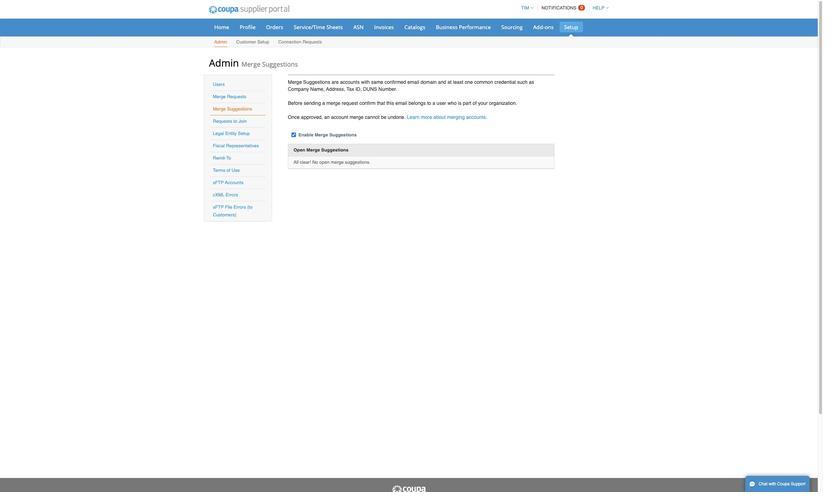Task type: describe. For each thing, give the bounding box(es) containing it.
suggestions for enable
[[330, 132, 357, 138]]

cxml errors
[[213, 192, 238, 198]]

profile link
[[235, 22, 260, 32]]

customer setup link
[[236, 38, 270, 47]]

clear!
[[300, 160, 311, 165]]

once approved, an account merge cannot be undone. learn more about merging accounts.
[[288, 114, 488, 120]]

catalogs
[[405, 24, 426, 31]]

cxml
[[213, 192, 225, 198]]

accounts.
[[467, 114, 488, 120]]

admin for admin
[[214, 39, 227, 45]]

that
[[377, 100, 385, 106]]

such
[[518, 79, 528, 85]]

join
[[239, 119, 247, 124]]

1 vertical spatial email
[[396, 100, 408, 106]]

asn link
[[349, 22, 369, 32]]

use
[[232, 168, 240, 173]]

account
[[331, 114, 349, 120]]

help link
[[590, 5, 609, 11]]

navigation containing notifications 0
[[519, 1, 609, 15]]

suggestions for open
[[321, 147, 349, 153]]

sheets
[[327, 24, 343, 31]]

sourcing link
[[497, 22, 528, 32]]

company
[[288, 86, 309, 92]]

requests to join link
[[213, 119, 247, 124]]

fiscal representatives link
[[213, 143, 259, 148]]

chat
[[759, 482, 768, 487]]

performance
[[459, 24, 491, 31]]

1 horizontal spatial of
[[473, 100, 477, 106]]

sftp for sftp accounts
[[213, 180, 224, 185]]

open
[[320, 160, 330, 165]]

organization.
[[490, 100, 518, 106]]

once
[[288, 114, 300, 120]]

with inside merge suggestions are accounts with same confirmed email domain and at least one common credential such as company name, address, tax id, duns number.
[[361, 79, 370, 85]]

business performance
[[436, 24, 491, 31]]

domain
[[421, 79, 437, 85]]

0
[[581, 5, 584, 10]]

1 a from the left
[[323, 100, 325, 106]]

cxml errors link
[[213, 192, 238, 198]]

accounts
[[340, 79, 360, 85]]

connection requests
[[279, 39, 322, 45]]

belongs
[[409, 100, 426, 106]]

0 vertical spatial errors
[[226, 192, 238, 198]]

is
[[458, 100, 462, 106]]

add-ons
[[534, 24, 554, 31]]

cannot
[[365, 114, 380, 120]]

legal
[[213, 131, 224, 136]]

admin merge suggestions
[[209, 56, 298, 70]]

support
[[792, 482, 806, 487]]

business
[[436, 24, 458, 31]]

merge down users
[[213, 94, 226, 99]]

all
[[294, 160, 299, 165]]

merge suggestions link
[[213, 106, 252, 112]]

be
[[381, 114, 387, 120]]

number.
[[379, 86, 397, 92]]

merge down "merge requests" link
[[213, 106, 226, 112]]

remit-to link
[[213, 156, 231, 161]]

id,
[[356, 86, 362, 92]]

1 horizontal spatial coupa supplier portal image
[[392, 485, 427, 493]]

no
[[313, 160, 318, 165]]

merge inside merge suggestions are accounts with same confirmed email domain and at least one common credential such as company name, address, tax id, duns number.
[[288, 79, 302, 85]]

users
[[213, 82, 225, 87]]

open merge suggestions
[[294, 147, 349, 153]]

users link
[[213, 82, 225, 87]]

email inside merge suggestions are accounts with same confirmed email domain and at least one common credential such as company name, address, tax id, duns number.
[[408, 79, 420, 85]]

1 horizontal spatial to
[[428, 100, 432, 106]]

0 horizontal spatial to
[[234, 119, 237, 124]]

add-ons link
[[529, 22, 559, 32]]

sftp accounts
[[213, 180, 244, 185]]

to
[[227, 156, 231, 161]]

setup inside "link"
[[565, 24, 579, 31]]

name,
[[311, 86, 325, 92]]

merge inside 'admin merge suggestions'
[[242, 60, 261, 68]]

merge up the open merge suggestions
[[315, 132, 328, 138]]

request
[[342, 100, 358, 106]]

sftp file errors (to customers) link
[[213, 205, 253, 218]]

an
[[325, 114, 330, 120]]

1 horizontal spatial setup
[[258, 39, 269, 45]]

merge up no
[[307, 147, 320, 153]]

user
[[437, 100, 447, 106]]

setup link
[[560, 22, 583, 32]]

representatives
[[226, 143, 259, 148]]

sourcing
[[502, 24, 523, 31]]

merge for account
[[350, 114, 364, 120]]

terms
[[213, 168, 226, 173]]

enable
[[299, 132, 314, 138]]

chat with coupa support
[[759, 482, 806, 487]]

0 vertical spatial merge
[[327, 100, 341, 106]]

tim
[[522, 5, 530, 11]]



Task type: vqa. For each thing, say whether or not it's contained in the screenshot.
'emissions' within the What is your Scope 3 emissions footprint?
no



Task type: locate. For each thing, give the bounding box(es) containing it.
profile
[[240, 24, 256, 31]]

part
[[463, 100, 472, 106]]

who
[[448, 100, 457, 106]]

sftp up cxml
[[213, 180, 224, 185]]

at
[[448, 79, 452, 85]]

email left domain
[[408, 79, 420, 85]]

1 horizontal spatial with
[[769, 482, 777, 487]]

tim link
[[519, 5, 534, 11]]

1 vertical spatial with
[[769, 482, 777, 487]]

suggestions for admin
[[262, 60, 298, 68]]

2 sftp from the top
[[213, 205, 224, 210]]

enable merge suggestions
[[299, 132, 357, 138]]

same
[[372, 79, 384, 85]]

service/time
[[294, 24, 325, 31]]

suggestions inside merge suggestions are accounts with same confirmed email domain and at least one common credential such as company name, address, tax id, duns number.
[[303, 79, 331, 85]]

merge right open
[[331, 160, 344, 165]]

to right belongs
[[428, 100, 432, 106]]

0 horizontal spatial a
[[323, 100, 325, 106]]

duns
[[363, 86, 377, 92]]

0 horizontal spatial with
[[361, 79, 370, 85]]

1 horizontal spatial a
[[433, 100, 436, 106]]

customers)
[[213, 212, 237, 218]]

0 vertical spatial sftp
[[213, 180, 224, 185]]

coupa supplier portal image
[[204, 1, 294, 19], [392, 485, 427, 493]]

of left use
[[227, 168, 231, 173]]

with inside "button"
[[769, 482, 777, 487]]

errors left the (to
[[234, 205, 246, 210]]

home link
[[210, 22, 234, 32]]

1 vertical spatial sftp
[[213, 205, 224, 210]]

merging
[[447, 114, 465, 120]]

0 vertical spatial admin
[[214, 39, 227, 45]]

as
[[529, 79, 535, 85]]

terms of use
[[213, 168, 240, 173]]

legal entity setup link
[[213, 131, 250, 136]]

notifications 0
[[542, 5, 584, 11]]

undone.
[[388, 114, 406, 120]]

2 vertical spatial requests
[[213, 119, 232, 124]]

before
[[288, 100, 303, 106]]

this
[[387, 100, 394, 106]]

1 vertical spatial to
[[234, 119, 237, 124]]

credential
[[495, 79, 516, 85]]

merge down address,
[[327, 100, 341, 106]]

admin for admin merge suggestions
[[209, 56, 239, 70]]

service/time sheets link
[[289, 22, 348, 32]]

merge down request
[[350, 114, 364, 120]]

suggestions up join
[[227, 106, 252, 112]]

admin inside admin link
[[214, 39, 227, 45]]

accounts
[[225, 180, 244, 185]]

sftp accounts link
[[213, 180, 244, 185]]

1 vertical spatial requests
[[227, 94, 247, 99]]

0 vertical spatial of
[[473, 100, 477, 106]]

0 vertical spatial coupa supplier portal image
[[204, 1, 294, 19]]

common
[[475, 79, 494, 85]]

admin down admin link
[[209, 56, 239, 70]]

sftp inside sftp file errors (to customers)
[[213, 205, 224, 210]]

requests up legal
[[213, 119, 232, 124]]

suggestions inside 'admin merge suggestions'
[[262, 60, 298, 68]]

0 vertical spatial with
[[361, 79, 370, 85]]

sftp
[[213, 180, 224, 185], [213, 205, 224, 210]]

a right sending
[[323, 100, 325, 106]]

ons
[[545, 24, 554, 31]]

setup down notifications 0 on the top of the page
[[565, 24, 579, 31]]

admin down home link
[[214, 39, 227, 45]]

notifications
[[542, 5, 577, 11]]

requests to join
[[213, 119, 247, 124]]

add-
[[534, 24, 545, 31]]

sftp for sftp file errors (to customers)
[[213, 205, 224, 210]]

customer setup
[[237, 39, 269, 45]]

of right part
[[473, 100, 477, 106]]

terms of use link
[[213, 168, 240, 173]]

merge
[[327, 100, 341, 106], [350, 114, 364, 120], [331, 160, 344, 165]]

customer
[[237, 39, 256, 45]]

errors inside sftp file errors (to customers)
[[234, 205, 246, 210]]

entity
[[226, 131, 237, 136]]

requests down service/time on the left top of page
[[303, 39, 322, 45]]

0 vertical spatial to
[[428, 100, 432, 106]]

invoices link
[[370, 22, 399, 32]]

asn
[[354, 24, 364, 31]]

sftp up customers)
[[213, 205, 224, 210]]

admin
[[214, 39, 227, 45], [209, 56, 239, 70]]

merge
[[242, 60, 261, 68], [288, 79, 302, 85], [213, 94, 226, 99], [213, 106, 226, 112], [315, 132, 328, 138], [307, 147, 320, 153]]

help
[[593, 5, 605, 11]]

file
[[225, 205, 233, 210]]

suggestions down connection
[[262, 60, 298, 68]]

email right this
[[396, 100, 408, 106]]

suggestions down account
[[330, 132, 357, 138]]

least
[[453, 79, 464, 85]]

2 vertical spatial merge
[[331, 160, 344, 165]]

(to
[[247, 205, 253, 210]]

confirm
[[360, 100, 376, 106]]

suggestions
[[262, 60, 298, 68], [303, 79, 331, 85], [227, 106, 252, 112], [330, 132, 357, 138], [321, 147, 349, 153]]

home
[[214, 24, 229, 31]]

with right the chat
[[769, 482, 777, 487]]

suggestions up name,
[[303, 79, 331, 85]]

setup down join
[[238, 131, 250, 136]]

business performance link
[[432, 22, 496, 32]]

fiscal
[[213, 143, 225, 148]]

None checkbox
[[292, 133, 296, 137]]

and
[[438, 79, 447, 85]]

1 vertical spatial coupa supplier portal image
[[392, 485, 427, 493]]

learn
[[407, 114, 420, 120]]

admin link
[[214, 38, 228, 47]]

requests up merge suggestions link
[[227, 94, 247, 99]]

merge down customer setup link
[[242, 60, 261, 68]]

with up duns
[[361, 79, 370, 85]]

1 vertical spatial admin
[[209, 56, 239, 70]]

connection requests link
[[278, 38, 323, 47]]

0 horizontal spatial coupa supplier portal image
[[204, 1, 294, 19]]

0 horizontal spatial setup
[[238, 131, 250, 136]]

merge for open
[[331, 160, 344, 165]]

setup right customer
[[258, 39, 269, 45]]

2 horizontal spatial setup
[[565, 24, 579, 31]]

1 sftp from the top
[[213, 180, 224, 185]]

merge requests link
[[213, 94, 247, 99]]

0 vertical spatial email
[[408, 79, 420, 85]]

errors
[[226, 192, 238, 198], [234, 205, 246, 210]]

2 a from the left
[[433, 100, 436, 106]]

2 vertical spatial setup
[[238, 131, 250, 136]]

merge suggestions are accounts with same confirmed email domain and at least one common credential such as company name, address, tax id, duns number.
[[288, 79, 535, 92]]

0 horizontal spatial of
[[227, 168, 231, 173]]

requests for connection requests
[[303, 39, 322, 45]]

tax
[[347, 86, 354, 92]]

1 vertical spatial of
[[227, 168, 231, 173]]

suggestions.
[[345, 160, 371, 165]]

chat with coupa support button
[[746, 476, 811, 493]]

merge requests
[[213, 94, 247, 99]]

navigation
[[519, 1, 609, 15]]

a left user
[[433, 100, 436, 106]]

learn more about merging accounts. link
[[407, 114, 488, 120]]

errors down accounts
[[226, 192, 238, 198]]

1 vertical spatial merge
[[350, 114, 364, 120]]

remit-to
[[213, 156, 231, 161]]

to left join
[[234, 119, 237, 124]]

confirmed
[[385, 79, 406, 85]]

0 vertical spatial requests
[[303, 39, 322, 45]]

legal entity setup
[[213, 131, 250, 136]]

fiscal representatives
[[213, 143, 259, 148]]

invoices
[[374, 24, 394, 31]]

address,
[[326, 86, 346, 92]]

connection
[[279, 39, 302, 45]]

requests for merge requests
[[227, 94, 247, 99]]

merge up company at the left top
[[288, 79, 302, 85]]

sending
[[304, 100, 321, 106]]

setup
[[565, 24, 579, 31], [258, 39, 269, 45], [238, 131, 250, 136]]

before sending a merge request confirm that this email belongs to a user who is part of your organization.
[[288, 100, 518, 106]]

coupa
[[778, 482, 791, 487]]

remit-
[[213, 156, 227, 161]]

1 vertical spatial setup
[[258, 39, 269, 45]]

more
[[421, 114, 432, 120]]

suggestions up all clear! no open merge suggestions.
[[321, 147, 349, 153]]

1 vertical spatial errors
[[234, 205, 246, 210]]

0 vertical spatial setup
[[565, 24, 579, 31]]



